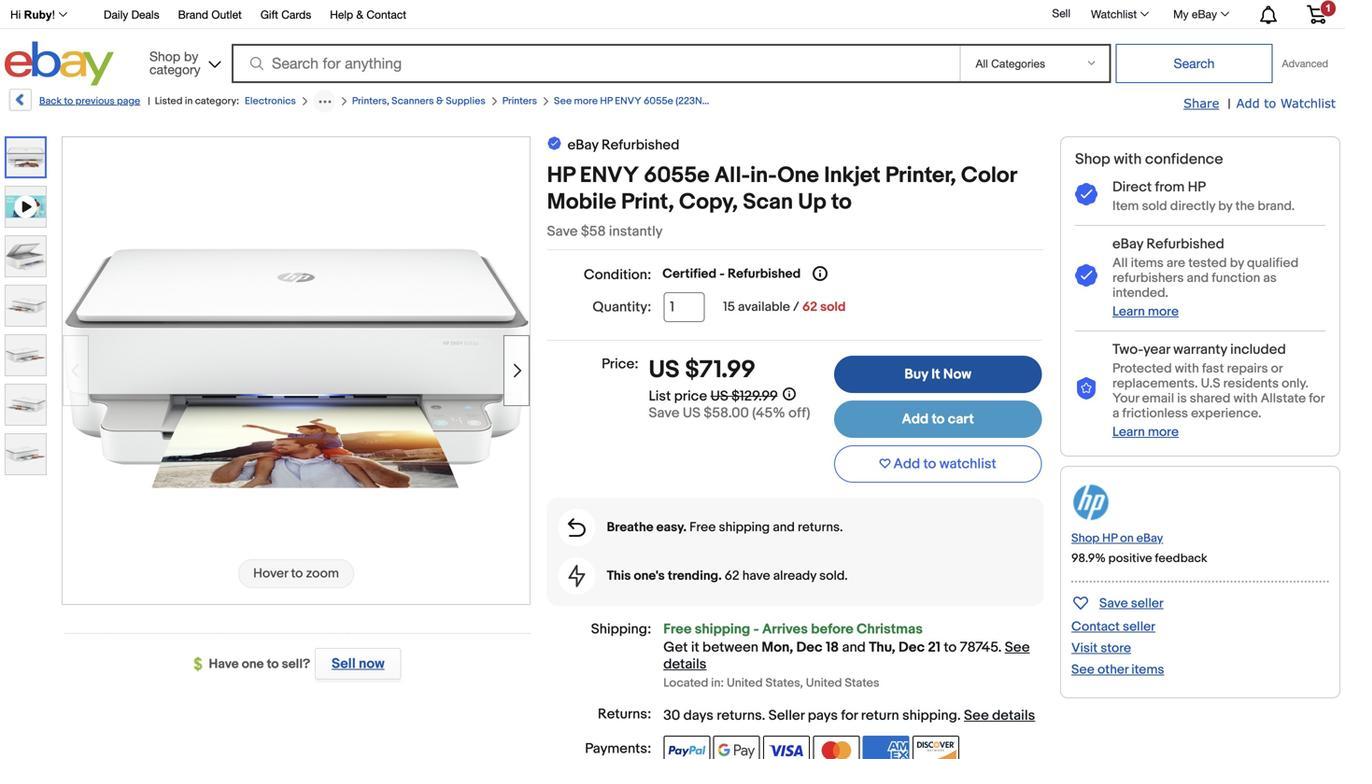 Task type: locate. For each thing, give the bounding box(es) containing it.
by left the
[[1218, 198, 1233, 214]]

inkjet inside hp envy 6055e all-in-one inkjet printer, color mobile print, copy, scan up to save $58 instantly
[[824, 163, 881, 189]]

2 united from the left
[[806, 676, 842, 691]]

mon,
[[762, 639, 793, 656]]

envy
[[615, 95, 641, 107], [580, 163, 639, 189]]

1 horizontal spatial |
[[1228, 96, 1231, 112]]

.
[[998, 639, 1002, 656], [762, 708, 765, 724], [957, 708, 961, 724]]

0 horizontal spatial with
[[1114, 150, 1142, 169]]

sold down from
[[1142, 198, 1167, 214]]

tested
[[1188, 255, 1227, 271]]

for inside us $71.99 main content
[[841, 708, 858, 724]]

shop for shop by category
[[149, 49, 180, 64]]

2 dec from the left
[[899, 639, 925, 656]]

contact inside "contact seller visit store see other items"
[[1071, 619, 1120, 635]]

us left the "$58.00"
[[683, 405, 701, 422]]

ebay up all
[[1113, 236, 1143, 253]]

color
[[759, 95, 784, 107], [961, 163, 1017, 189]]

Search for anything text field
[[234, 46, 956, 81]]

help & contact
[[330, 8, 406, 21]]

& right help
[[356, 8, 363, 21]]

items right other
[[1131, 662, 1164, 678]]

direct
[[1113, 179, 1152, 196]]

2 6055e from the top
[[644, 163, 710, 189]]

direct from hp item sold directly by the brand.
[[1113, 179, 1295, 214]]

0 horizontal spatial ebay refurbished
[[568, 137, 680, 154]]

with down warranty
[[1175, 361, 1199, 377]]

details up located
[[663, 656, 707, 673]]

0 horizontal spatial sold
[[820, 299, 846, 315]]

and right 18
[[842, 639, 866, 656]]

with details__icon image left breathe
[[568, 518, 586, 537]]

inkjet right one
[[824, 163, 881, 189]]

1 vertical spatial inkjet
[[824, 163, 881, 189]]

inkjet left a...
[[786, 95, 811, 107]]

to right up
[[831, 189, 852, 216]]

2 vertical spatial add
[[894, 456, 920, 473]]

seller up the contact seller link
[[1131, 596, 1164, 612]]

$71.99
[[685, 356, 756, 385]]

all-
[[714, 163, 750, 189]]

shop with confidence
[[1075, 150, 1223, 169]]

hp inside hp envy 6055e all-in-one inkjet printer, color mobile print, copy, scan up to save $58 instantly
[[547, 163, 575, 189]]

more down frictionless
[[1148, 424, 1179, 440]]

refurbished up available in the top of the page
[[728, 266, 801, 282]]

1 vertical spatial add
[[902, 411, 929, 428]]

0 vertical spatial sold
[[1142, 198, 1167, 214]]

sold down more information - about this item condition "image"
[[820, 299, 846, 315]]

sold inside us $71.99 main content
[[820, 299, 846, 315]]

0 vertical spatial color
[[759, 95, 784, 107]]

0 vertical spatial learn more link
[[1113, 304, 1179, 320]]

two-year warranty included protected with fast repairs or replacements. u.s residents only. your email is shared with allstate for a frictionless experience. learn more
[[1113, 341, 1325, 440]]

0 horizontal spatial and
[[773, 520, 795, 536]]

by right tested
[[1230, 255, 1244, 271]]

learn more link down intended.
[[1113, 304, 1179, 320]]

1 vertical spatial by
[[1218, 198, 1233, 214]]

with details__icon image left your
[[1075, 377, 1098, 401]]

page
[[117, 95, 140, 107]]

listed
[[155, 95, 183, 107]]

refurbished up 'print,' on the top of the page
[[602, 137, 680, 154]]

1 horizontal spatial save
[[649, 405, 680, 422]]

0 horizontal spatial contact
[[367, 8, 406, 21]]

2 learn from the top
[[1113, 424, 1145, 440]]

help & contact link
[[330, 5, 406, 26]]

ebay refurbished up the are
[[1113, 236, 1224, 253]]

62 left have
[[725, 568, 739, 584]]

free shipping - arrives before christmas
[[663, 621, 923, 638]]

a...
[[813, 95, 828, 107]]

1 vertical spatial sold
[[820, 299, 846, 315]]

shop by category banner
[[0, 0, 1340, 91]]

free right the easy.
[[690, 520, 716, 536]]

envy down the search for anything text field
[[615, 95, 641, 107]]

christmas
[[857, 621, 923, 638]]

0 horizontal spatial save
[[547, 223, 578, 240]]

in-
[[750, 163, 777, 189]]

item direct from brand image
[[1071, 483, 1184, 522]]

sell
[[1052, 7, 1070, 20], [332, 656, 356, 673]]

62 right the '/'
[[802, 299, 817, 315]]

items inside "contact seller visit store see other items"
[[1131, 662, 1164, 678]]

by
[[184, 49, 198, 64], [1218, 198, 1233, 214], [1230, 255, 1244, 271]]

visit
[[1071, 641, 1098, 656]]

save us $58.00 (45% off)
[[649, 405, 810, 422]]

$58
[[581, 223, 606, 240]]

add inside 'link'
[[902, 411, 929, 428]]

with down repairs
[[1234, 391, 1258, 407]]

add right share
[[1236, 96, 1260, 110]]

it
[[691, 639, 699, 656]]

previous
[[75, 95, 115, 107]]

more inside "two-year warranty included protected with fast repairs or replacements. u.s residents only. your email is shared with allstate for a frictionless experience. learn more"
[[1148, 424, 1179, 440]]

0 vertical spatial more
[[574, 95, 598, 107]]

0 vertical spatial watchlist
[[1091, 7, 1137, 21]]

. left seller
[[762, 708, 765, 724]]

2 horizontal spatial with
[[1234, 391, 1258, 407]]

add inside "button"
[[894, 456, 920, 473]]

sell left watchlist link
[[1052, 7, 1070, 20]]

united
[[727, 676, 763, 691], [806, 676, 842, 691]]

2 vertical spatial by
[[1230, 255, 1244, 271]]

picture 6 of 6 image
[[6, 434, 46, 475]]

see details link
[[663, 639, 1030, 673], [964, 708, 1035, 724]]

daily deals link
[[104, 5, 159, 26]]

shop for shop hp on ebay
[[1071, 531, 1100, 546]]

advanced link
[[1273, 45, 1338, 82]]

the
[[1235, 198, 1255, 214]]

u.s
[[1201, 376, 1220, 392]]

2 horizontal spatial save
[[1099, 596, 1128, 612]]

0 vertical spatial &
[[356, 8, 363, 21]]

quantity:
[[593, 299, 651, 316]]

certified
[[663, 266, 717, 282]]

2 vertical spatial more
[[1148, 424, 1179, 440]]

included
[[1230, 341, 1286, 358]]

contact right help
[[367, 8, 406, 21]]

shipping up have
[[719, 520, 770, 536]]

learn more link
[[1113, 304, 1179, 320], [1113, 424, 1179, 440]]

ebay
[[1192, 7, 1217, 21], [568, 137, 598, 154], [1113, 236, 1143, 253], [1136, 531, 1163, 546]]

watchlist down advanced on the right of page
[[1280, 96, 1336, 110]]

with details__icon image for two-year warranty included
[[1075, 377, 1098, 401]]

ebay refurbished up 'print,' on the top of the page
[[568, 137, 680, 154]]

1 horizontal spatial -
[[753, 621, 759, 638]]

seller inside button
[[1131, 596, 1164, 612]]

& left supplies
[[436, 95, 444, 107]]

envy up $58
[[580, 163, 639, 189]]

and left returns.
[[773, 520, 795, 536]]

states,
[[766, 676, 803, 691]]

experience.
[[1191, 406, 1261, 422]]

by inside shop by category
[[184, 49, 198, 64]]

intended.
[[1113, 285, 1168, 301]]

1 vertical spatial shop
[[1075, 150, 1110, 169]]

hp down the search for anything text field
[[600, 95, 613, 107]]

seller down save seller
[[1123, 619, 1155, 635]]

0 horizontal spatial dec
[[796, 639, 823, 656]]

1 horizontal spatial and
[[842, 639, 866, 656]]

sell left now
[[332, 656, 356, 673]]

0 vertical spatial envy
[[615, 95, 641, 107]]

1 vertical spatial contact
[[1071, 619, 1120, 635]]

discover image
[[913, 736, 959, 759]]

0 vertical spatial refurbished
[[602, 137, 680, 154]]

to left cart
[[932, 411, 945, 428]]

ebay right text__icon
[[568, 137, 598, 154]]

see details link down before
[[663, 639, 1030, 673]]

one
[[777, 163, 819, 189]]

video 1 of 1 image
[[6, 187, 46, 227]]

with details__icon image
[[1075, 183, 1098, 207], [1075, 265, 1098, 288], [1075, 377, 1098, 401], [568, 518, 586, 537], [568, 565, 585, 588]]

1 vertical spatial 62
[[725, 568, 739, 584]]

us down $71.99
[[710, 388, 728, 405]]

with details__icon image left item
[[1075, 183, 1098, 207]]

0 horizontal spatial inkjet
[[786, 95, 811, 107]]

| right "share" button
[[1228, 96, 1231, 112]]

more down intended.
[[1148, 304, 1179, 320]]

1 vertical spatial 6055e
[[644, 163, 710, 189]]

0 vertical spatial for
[[1309, 391, 1325, 407]]

0 vertical spatial learn
[[1113, 304, 1145, 320]]

more down the search for anything text field
[[574, 95, 598, 107]]

&
[[356, 8, 363, 21], [436, 95, 444, 107]]

1 horizontal spatial sell
[[1052, 7, 1070, 20]]

1 horizontal spatial united
[[806, 676, 842, 691]]

for right only. on the right
[[1309, 391, 1325, 407]]

with details__icon image left this
[[568, 565, 585, 588]]

watchlist right sell link
[[1091, 7, 1137, 21]]

seller
[[1131, 596, 1164, 612], [1123, 619, 1155, 635]]

brand.
[[1258, 198, 1295, 214]]

see down 78745
[[964, 708, 989, 724]]

none submit inside shop by category banner
[[1116, 44, 1273, 83]]

0 vertical spatial shop
[[149, 49, 180, 64]]

1 horizontal spatial refurbished
[[728, 266, 801, 282]]

details down 78745
[[992, 708, 1035, 724]]

shop up listed in the left of the page
[[149, 49, 180, 64]]

easy.
[[656, 520, 687, 536]]

1 horizontal spatial details
[[992, 708, 1035, 724]]

with details__icon image for breathe easy.
[[568, 518, 586, 537]]

free up get
[[663, 621, 692, 638]]

are
[[1167, 255, 1185, 271]]

breathe easy. free shipping and returns.
[[607, 520, 843, 536]]

$58.00
[[704, 405, 749, 422]]

for
[[1309, 391, 1325, 407], [841, 708, 858, 724]]

color right wireless
[[759, 95, 784, 107]]

- right certified
[[720, 266, 725, 282]]

6055e left all-
[[644, 163, 710, 189]]

sold for from
[[1142, 198, 1167, 214]]

as
[[1263, 270, 1277, 286]]

0 vertical spatial details
[[663, 656, 707, 673]]

shop up 98.9%
[[1071, 531, 1100, 546]]

0 horizontal spatial sell
[[332, 656, 356, 673]]

learn down intended.
[[1113, 304, 1145, 320]]

learn
[[1113, 304, 1145, 320], [1113, 424, 1145, 440]]

with up the direct
[[1114, 150, 1142, 169]]

american express image
[[863, 736, 910, 759]]

see
[[554, 95, 572, 107], [1005, 639, 1030, 656], [1071, 662, 1095, 678], [964, 708, 989, 724]]

items right all
[[1131, 255, 1164, 271]]

learn more link for ebay refurbished
[[1113, 304, 1179, 320]]

contact seller link
[[1071, 619, 1155, 635]]

1 vertical spatial details
[[992, 708, 1035, 724]]

add down the add to cart 'link'
[[894, 456, 920, 473]]

0 vertical spatial seller
[[1131, 596, 1164, 612]]

1 vertical spatial refurbished
[[1147, 236, 1224, 253]]

add to cart
[[902, 411, 974, 428]]

1 vertical spatial sell
[[332, 656, 356, 673]]

to left watchlist
[[923, 456, 936, 473]]

1 vertical spatial watchlist
[[1280, 96, 1336, 110]]

contact up visit store link in the right of the page
[[1071, 619, 1120, 635]]

store
[[1101, 641, 1131, 656]]

ebay inside us $71.99 main content
[[568, 137, 598, 154]]

shop for shop with confidence
[[1075, 150, 1110, 169]]

1 vertical spatial more
[[1148, 304, 1179, 320]]

1 link
[[1296, 0, 1338, 27]]

1 vertical spatial envy
[[580, 163, 639, 189]]

and right the are
[[1187, 270, 1209, 286]]

0 horizontal spatial .
[[762, 708, 765, 724]]

warranty
[[1173, 341, 1227, 358]]

one
[[242, 657, 264, 673]]

sold inside direct from hp item sold directly by the brand.
[[1142, 198, 1167, 214]]

ebay right the my
[[1192, 7, 1217, 21]]

1 dec from the left
[[796, 639, 823, 656]]

us up list
[[649, 356, 680, 385]]

0 vertical spatial by
[[184, 49, 198, 64]]

seller inside "contact seller visit store see other items"
[[1123, 619, 1155, 635]]

dec
[[796, 639, 823, 656], [899, 639, 925, 656]]

to inside "button"
[[923, 456, 936, 473]]

copy,
[[679, 189, 738, 216]]

1 learn more link from the top
[[1113, 304, 1179, 320]]

0 vertical spatial ebay refurbished
[[568, 137, 680, 154]]

email
[[1142, 391, 1174, 407]]

learn down the a
[[1113, 424, 1145, 440]]

hp left on
[[1102, 531, 1117, 546]]

picture 1 of 6 image
[[7, 138, 45, 177]]

to inside 'link'
[[932, 411, 945, 428]]

contact seller visit store see other items
[[1071, 619, 1164, 678]]

by inside direct from hp item sold directly by the brand.
[[1218, 198, 1233, 214]]

to right 'back'
[[64, 95, 73, 107]]

0 horizontal spatial &
[[356, 8, 363, 21]]

save seller button
[[1071, 592, 1164, 614]]

with details__icon image left all
[[1075, 265, 1098, 288]]

0 vertical spatial 6055e
[[644, 95, 673, 107]]

located in: united states, united states
[[663, 676, 879, 691]]

to inside share | add to watchlist
[[1264, 96, 1276, 110]]

details
[[663, 656, 707, 673], [992, 708, 1035, 724]]

0 horizontal spatial united
[[727, 676, 763, 691]]

shipping up "between"
[[695, 621, 750, 638]]

shipping up the discover image
[[902, 708, 957, 724]]

1 horizontal spatial .
[[957, 708, 961, 724]]

deals
[[131, 8, 159, 21]]

save left $58
[[547, 223, 578, 240]]

more for learn
[[1148, 304, 1179, 320]]

2 vertical spatial save
[[1099, 596, 1128, 612]]

1 vertical spatial seller
[[1123, 619, 1155, 635]]

1 vertical spatial ebay refurbished
[[1113, 236, 1224, 253]]

to down advanced "link"
[[1264, 96, 1276, 110]]

| left listed in the left of the page
[[148, 95, 150, 107]]

dec left 21
[[899, 639, 925, 656]]

1 vertical spatial save
[[649, 405, 680, 422]]

returns:
[[598, 706, 651, 723]]

see details link down 78745
[[964, 708, 1035, 724]]

0 horizontal spatial -
[[720, 266, 725, 282]]

hp down text__icon
[[547, 163, 575, 189]]

0 vertical spatial contact
[[367, 8, 406, 21]]

picture 3 of 6 image
[[6, 286, 46, 326]]

watchlist link
[[1081, 3, 1157, 25]]

united up pays
[[806, 676, 842, 691]]

and
[[1187, 270, 1209, 286], [773, 520, 795, 536], [842, 639, 866, 656]]

0 vertical spatial inkjet
[[786, 95, 811, 107]]

more for see
[[574, 95, 598, 107]]

learn more link for two-year warranty included
[[1113, 424, 1179, 440]]

my ebay link
[[1163, 3, 1238, 25]]

. up the discover image
[[957, 708, 961, 724]]

cart
[[948, 411, 974, 428]]

1 horizontal spatial for
[[1309, 391, 1325, 407]]

see details
[[663, 639, 1030, 673]]

0 vertical spatial free
[[690, 520, 716, 536]]

2 learn more link from the top
[[1113, 424, 1179, 440]]

78745
[[960, 639, 998, 656]]

0 vertical spatial -
[[720, 266, 725, 282]]

instantly
[[609, 223, 663, 240]]

0 vertical spatial and
[[1187, 270, 1209, 286]]

visa image
[[763, 736, 810, 759]]

save up the contact seller link
[[1099, 596, 1128, 612]]

brand outlet
[[178, 8, 242, 21]]

united right in:
[[727, 676, 763, 691]]

add down buy
[[902, 411, 929, 428]]

None submit
[[1116, 44, 1273, 83]]

1 vertical spatial learn more link
[[1113, 424, 1179, 440]]

for right pays
[[841, 708, 858, 724]]

dec left 18
[[796, 639, 823, 656]]

1 vertical spatial color
[[961, 163, 1017, 189]]

shop left confidence
[[1075, 150, 1110, 169]]

shop inside shop by category
[[149, 49, 180, 64]]

2 vertical spatial shipping
[[902, 708, 957, 724]]

share button
[[1184, 95, 1219, 112]]

us $71.99
[[649, 356, 756, 385]]

2 vertical spatial with
[[1234, 391, 1258, 407]]

see inside see details
[[1005, 639, 1030, 656]]

2 horizontal spatial refurbished
[[1147, 236, 1224, 253]]

1 vertical spatial for
[[841, 708, 858, 724]]

refurbished up the are
[[1147, 236, 1224, 253]]

62
[[802, 299, 817, 315], [725, 568, 739, 584]]

with details__icon image for ebay refurbished
[[1075, 265, 1098, 288]]

sell inside account navigation
[[1052, 7, 1070, 20]]

add inside share | add to watchlist
[[1236, 96, 1260, 110]]

watchlist
[[1091, 7, 1137, 21], [1280, 96, 1336, 110]]

learn inside "two-year warranty included protected with fast repairs or replacements. u.s residents only. your email is shared with allstate for a frictionless experience. learn more"
[[1113, 424, 1145, 440]]

learn more link down frictionless
[[1113, 424, 1179, 440]]

1 horizontal spatial inkjet
[[824, 163, 881, 189]]

see down visit
[[1071, 662, 1095, 678]]

1 vertical spatial with
[[1175, 361, 1199, 377]]

1 horizontal spatial color
[[961, 163, 1017, 189]]

hp up directly
[[1188, 179, 1206, 196]]

1 vertical spatial items
[[1131, 662, 1164, 678]]

save inside button
[[1099, 596, 1128, 612]]

color right printer, on the right of page
[[961, 163, 1017, 189]]

1 learn from the top
[[1113, 304, 1145, 320]]

1 horizontal spatial watchlist
[[1280, 96, 1336, 110]]

see right 78745
[[1005, 639, 1030, 656]]

see right printers
[[554, 95, 572, 107]]

see inside "contact seller visit store see other items"
[[1071, 662, 1095, 678]]

1 horizontal spatial contact
[[1071, 619, 1120, 635]]

have
[[209, 657, 239, 673]]

0 vertical spatial 62
[[802, 299, 817, 315]]

0 vertical spatial items
[[1131, 255, 1164, 271]]

1
[[1325, 2, 1331, 14]]

brand
[[178, 8, 208, 21]]

- left arrives
[[753, 621, 759, 638]]

2 vertical spatial shop
[[1071, 531, 1100, 546]]

Quantity: text field
[[663, 292, 705, 322]]

1 horizontal spatial sold
[[1142, 198, 1167, 214]]

6055e left (223n1a)
[[644, 95, 673, 107]]

0 vertical spatial save
[[547, 223, 578, 240]]

2 horizontal spatial and
[[1187, 270, 1209, 286]]



Task type: describe. For each thing, give the bounding box(es) containing it.
hp envy 6055e all-in-one inkjet printer, color mobile print, copy, scan up to save $58 instantly
[[547, 163, 1017, 240]]

seller for save
[[1131, 596, 1164, 612]]

payments:
[[585, 741, 651, 758]]

all items are tested by qualified refurbishers and function as intended.
[[1113, 255, 1299, 301]]

watchlist inside watchlist link
[[1091, 7, 1137, 21]]

dollar sign image
[[194, 657, 209, 672]]

seller
[[769, 708, 805, 724]]

gift cards link
[[260, 5, 311, 26]]

text__icon image
[[547, 135, 562, 154]]

list
[[649, 388, 671, 405]]

list price us $129.99
[[649, 388, 778, 405]]

15 available / 62 sold
[[723, 299, 846, 315]]

sold.
[[819, 568, 848, 584]]

printers, scanners & supplies link
[[352, 95, 486, 107]]

1 vertical spatial see details link
[[964, 708, 1035, 724]]

1 horizontal spatial ebay refurbished
[[1113, 236, 1224, 253]]

picture 4 of 6 image
[[6, 335, 46, 376]]

add to watchlist button
[[834, 446, 1042, 483]]

shop hp on ebay
[[1071, 531, 1163, 546]]

& inside account navigation
[[356, 8, 363, 21]]

| inside share | add to watchlist
[[1228, 96, 1231, 112]]

2 vertical spatial refurbished
[[728, 266, 801, 282]]

6055e inside hp envy 6055e all-in-one inkjet printer, color mobile print, copy, scan up to save $58 instantly
[[644, 163, 710, 189]]

picture 2 of 6 image
[[6, 236, 46, 276]]

paypal image
[[663, 736, 710, 759]]

account navigation
[[0, 0, 1340, 29]]

add for add to cart
[[902, 411, 929, 428]]

residents
[[1223, 376, 1279, 392]]

returns.
[[798, 520, 843, 536]]

refurbishers
[[1113, 270, 1184, 286]]

1 vertical spatial -
[[753, 621, 759, 638]]

by inside 'all items are tested by qualified refurbishers and function as intended.'
[[1230, 255, 1244, 271]]

buy
[[905, 366, 928, 383]]

1 horizontal spatial with
[[1175, 361, 1199, 377]]

sold for available
[[820, 299, 846, 315]]

get
[[663, 639, 688, 656]]

contact inside account navigation
[[367, 8, 406, 21]]

1 united from the left
[[727, 676, 763, 691]]

seller for contact
[[1123, 619, 1155, 635]]

return
[[861, 708, 899, 724]]

watchlist
[[939, 456, 996, 473]]

(223n1a)
[[676, 95, 715, 107]]

0 vertical spatial with
[[1114, 150, 1142, 169]]

sell now
[[332, 656, 385, 673]]

mobile
[[547, 189, 616, 216]]

save seller
[[1099, 596, 1164, 612]]

daily
[[104, 8, 128, 21]]

| listed in category:
[[148, 95, 239, 107]]

1 horizontal spatial us
[[683, 405, 701, 422]]

advanced
[[1282, 57, 1328, 70]]

gift cards
[[260, 8, 311, 21]]

protected
[[1113, 361, 1172, 377]]

now
[[359, 656, 385, 673]]

ebay refurbished inside us $71.99 main content
[[568, 137, 680, 154]]

2 horizontal spatial .
[[998, 639, 1002, 656]]

hi
[[10, 8, 21, 21]]

envy inside hp envy 6055e all-in-one inkjet printer, color mobile print, copy, scan up to save $58 instantly
[[580, 163, 639, 189]]

my ebay
[[1173, 7, 1217, 21]]

add to watchlist
[[894, 456, 996, 473]]

breathe
[[607, 520, 653, 536]]

frictionless
[[1122, 406, 1188, 422]]

hp inside direct from hp item sold directly by the brand.
[[1188, 179, 1206, 196]]

category
[[149, 62, 201, 77]]

price:
[[602, 356, 638, 373]]

google pay image
[[713, 736, 760, 759]]

cards
[[281, 8, 311, 21]]

allstate
[[1261, 391, 1306, 407]]

save for save seller
[[1099, 596, 1128, 612]]

states
[[845, 676, 879, 691]]

30 days returns . seller pays for return shipping . see details
[[663, 708, 1035, 724]]

off)
[[788, 405, 810, 422]]

15
[[723, 299, 735, 315]]

ebay up '98.9% positive feedback'
[[1136, 531, 1163, 546]]

1 horizontal spatial &
[[436, 95, 444, 107]]

back to previous page link
[[7, 89, 140, 118]]

color inside hp envy 6055e all-in-one inkjet printer, color mobile print, copy, scan up to save $58 instantly
[[961, 163, 1017, 189]]

shop by category button
[[141, 42, 225, 82]]

printers,
[[352, 95, 389, 107]]

or
[[1271, 361, 1283, 377]]

2 horizontal spatial us
[[710, 388, 728, 405]]

to right one
[[267, 657, 279, 673]]

items inside 'all items are tested by qualified refurbishers and function as intended.'
[[1131, 255, 1164, 271]]

and inside 'all items are tested by qualified refurbishers and function as intended.'
[[1187, 270, 1209, 286]]

sell link
[[1044, 7, 1079, 20]]

pays
[[808, 708, 838, 724]]

arrives
[[762, 621, 808, 638]]

1 6055e from the top
[[644, 95, 673, 107]]

shipping:
[[591, 621, 651, 638]]

fast
[[1202, 361, 1224, 377]]

have one to sell?
[[209, 657, 310, 673]]

2 vertical spatial and
[[842, 639, 866, 656]]

sell for sell now
[[332, 656, 356, 673]]

all
[[1113, 255, 1128, 271]]

for inside "two-year warranty included protected with fast repairs or replacements. u.s residents only. your email is shared with allstate for a frictionless experience. learn more"
[[1309, 391, 1325, 407]]

certified - refurbished
[[663, 266, 801, 282]]

sell for sell
[[1052, 7, 1070, 20]]

only.
[[1282, 376, 1309, 392]]

with details__icon image for this one's trending.
[[568, 565, 585, 588]]

us $71.99 main content
[[547, 135, 1044, 759]]

21
[[928, 639, 941, 656]]

with details__icon image for direct from hp
[[1075, 183, 1098, 207]]

98.9%
[[1071, 551, 1106, 566]]

now
[[943, 366, 971, 383]]

$129.99
[[732, 388, 778, 405]]

see more hp envy 6055e (223n1a) wireless color inkjet a... link
[[554, 95, 828, 107]]

1 vertical spatial and
[[773, 520, 795, 536]]

back to previous page
[[39, 95, 140, 107]]

printers link
[[502, 95, 537, 107]]

0 vertical spatial see details link
[[663, 639, 1030, 673]]

save inside hp envy 6055e all-in-one inkjet printer, color mobile print, copy, scan up to save $58 instantly
[[547, 223, 578, 240]]

ebay inside account navigation
[[1192, 7, 1217, 21]]

in
[[185, 95, 193, 107]]

save for save us $58.00 (45% off)
[[649, 405, 680, 422]]

positive
[[1108, 551, 1152, 566]]

back
[[39, 95, 62, 107]]

62 for have
[[725, 568, 739, 584]]

get it between mon, dec 18 and thu, dec 21 to 78745 .
[[663, 639, 1005, 656]]

0 vertical spatial shipping
[[719, 520, 770, 536]]

details inside see details
[[663, 656, 707, 673]]

add to watchlist link
[[1236, 95, 1336, 112]]

picture 5 of 6 image
[[6, 385, 46, 425]]

ruby
[[24, 8, 52, 21]]

watchlist inside share | add to watchlist
[[1280, 96, 1336, 110]]

1 vertical spatial shipping
[[695, 621, 750, 638]]

up
[[798, 189, 826, 216]]

scanners
[[392, 95, 434, 107]]

1 vertical spatial free
[[663, 621, 692, 638]]

more information - about this item condition image
[[813, 266, 828, 281]]

printers, scanners & supplies
[[352, 95, 486, 107]]

0 horizontal spatial refurbished
[[602, 137, 680, 154]]

0 horizontal spatial color
[[759, 95, 784, 107]]

to right 21
[[944, 639, 957, 656]]

replacements.
[[1113, 376, 1198, 392]]

it
[[931, 366, 940, 383]]

supplies
[[446, 95, 486, 107]]

add for add to watchlist
[[894, 456, 920, 473]]

to inside hp envy 6055e all-in-one inkjet printer, color mobile print, copy, scan up to save $58 instantly
[[831, 189, 852, 216]]

hp envy 6055e all-in-one inkjet printer, color mobile print, copy, scan up to - picture 1 of 6 image
[[63, 193, 530, 544]]

master card image
[[813, 736, 860, 759]]

0 horizontal spatial |
[[148, 95, 150, 107]]

62 for sold
[[802, 299, 817, 315]]

0 horizontal spatial us
[[649, 356, 680, 385]]

between
[[702, 639, 758, 656]]

year
[[1143, 341, 1170, 358]]



Task type: vqa. For each thing, say whether or not it's contained in the screenshot.
leftmost |
yes



